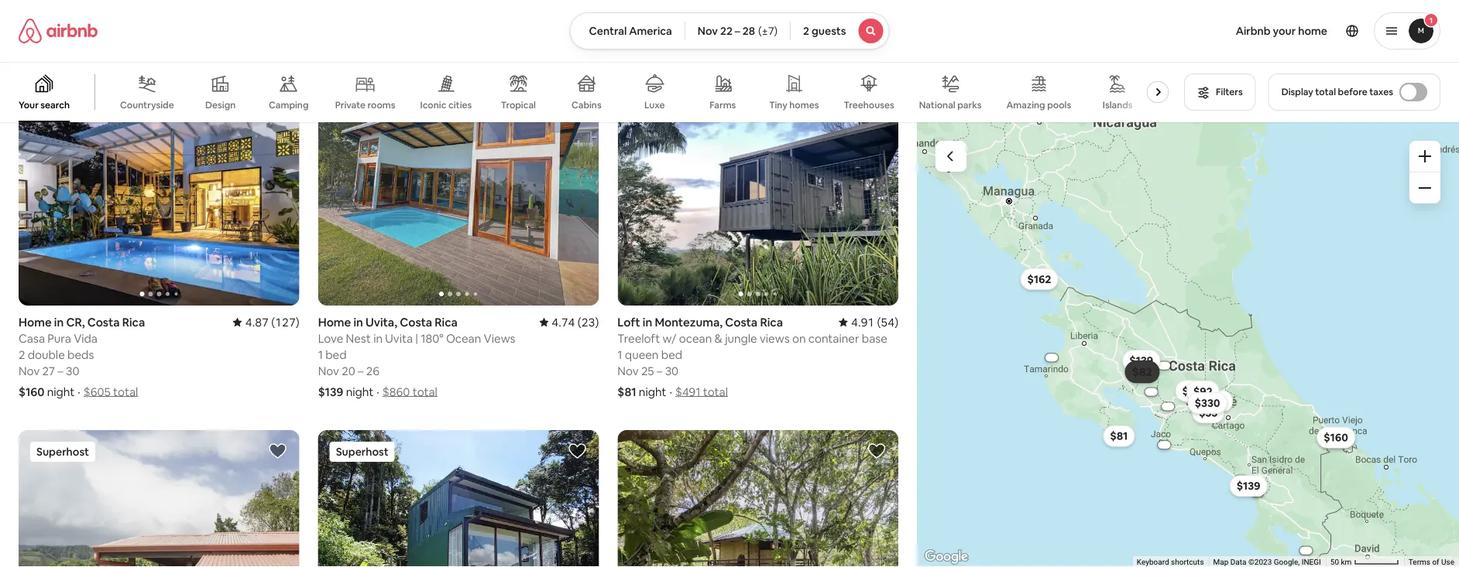 Task type: describe. For each thing, give the bounding box(es) containing it.
1 vertical spatial $139 button
[[1230, 476, 1268, 497]]

add to wishlist: treehouse in pavones, costa rica image
[[867, 442, 886, 461]]

airbnb your home link
[[1227, 15, 1337, 47]]

use
[[1441, 558, 1454, 567]]

views
[[484, 331, 515, 346]]

$52
[[1208, 395, 1226, 409]]

$35
[[1182, 384, 1201, 398]]

50
[[1330, 558, 1339, 567]]

22
[[720, 24, 733, 38]]

night inside loft in montezuma, costa rica treeloft w/ ocean & jungle views on container base 1 queen bed nov 25 – 30 $81 night · $491 total
[[639, 385, 666, 400]]

data
[[1230, 558, 1247, 567]]

nov inside home in uvita, costa rica love nest in uvita | 180° ocean views 1 bed nov 20 – 26 $139 night · $860 total
[[318, 364, 339, 379]]

loft in montezuma, costa rica treeloft w/ ocean & jungle views on container base 1 queen bed nov 25 – 30 $81 night · $491 total
[[618, 315, 887, 400]]

total inside home in uvita, costa rica love nest in uvita | 180° ocean views 1 bed nov 20 – 26 $139 night · $860 total
[[413, 385, 437, 400]]

$491
[[675, 385, 701, 400]]

20
[[342, 364, 355, 379]]

central
[[589, 24, 627, 38]]

1 inside dropdown button
[[1430, 15, 1433, 25]]

display
[[1282, 86, 1313, 98]]

4.87 out of 5 average rating,  127 reviews image
[[233, 315, 299, 330]]

parks
[[957, 99, 982, 111]]

1 inside home in uvita, costa rica love nest in uvita | 180° ocean views 1 bed nov 20 – 26 $139 night · $860 total
[[318, 347, 323, 363]]

base
[[862, 331, 887, 346]]

$82
[[1133, 365, 1152, 379]]

28
[[743, 24, 755, 38]]

(127)
[[271, 315, 299, 330]]

zoom in image
[[1419, 150, 1431, 163]]

180°
[[421, 331, 443, 346]]

shortcuts
[[1171, 558, 1204, 567]]

keyboard shortcuts
[[1137, 558, 1204, 567]]

50 km button
[[1326, 557, 1404, 568]]

costa for uvita,
[[400, 315, 432, 330]]

group containing iconic cities
[[0, 62, 1175, 122]]

google image
[[921, 548, 972, 568]]

private rooms
[[335, 99, 395, 111]]

cities
[[448, 99, 472, 111]]

montezuma,
[[655, 315, 723, 330]]

$52 button
[[1201, 391, 1233, 413]]

tiny
[[769, 99, 787, 111]]

2 inside home in cr, costa rica casa pura vida 2 double beds nov 27 – 30 $160 night · $605 total
[[19, 347, 25, 363]]

camping
[[269, 99, 309, 111]]

nov inside search field
[[698, 24, 718, 38]]

2 guests button
[[790, 12, 889, 50]]

home for love
[[318, 315, 351, 330]]

nov inside loft in montezuma, costa rica treeloft w/ ocean & jungle views on container base 1 queen bed nov 25 – 30 $81 night · $491 total
[[618, 364, 639, 379]]

rica for loft in montezuma, costa rica
[[760, 315, 783, 330]]

treehouses
[[844, 99, 894, 111]]

pools
[[1047, 99, 1071, 111]]

rica for home in cr, costa rica
[[122, 315, 145, 330]]

4.87
[[245, 315, 269, 330]]

islands
[[1103, 99, 1133, 111]]

pura
[[47, 331, 71, 346]]

$55
[[1199, 406, 1218, 420]]

w/
[[663, 331, 676, 346]]

– inside home in cr, costa rica casa pura vida 2 double beds nov 27 – 30 $160 night · $605 total
[[57, 364, 63, 379]]

total inside home in cr, costa rica casa pura vida 2 double beds nov 27 – 30 $160 night · $605 total
[[113, 385, 138, 400]]

countryside
[[120, 99, 174, 111]]

$162 button
[[1020, 269, 1058, 290]]

queen
[[625, 347, 659, 363]]

national parks
[[919, 99, 982, 111]]

add to wishlist: home in uvita, costa rica image
[[568, 51, 587, 69]]

&
[[715, 331, 722, 346]]

central america
[[589, 24, 672, 38]]

display total before taxes button
[[1268, 74, 1441, 111]]

airbnb
[[1236, 24, 1271, 38]]

$81 button
[[1103, 426, 1135, 447]]

beds
[[67, 347, 94, 363]]

$605
[[84, 385, 111, 400]]

$92 button
[[1186, 381, 1220, 403]]

design
[[205, 99, 236, 111]]

$55 button
[[1192, 402, 1225, 424]]

treeloft
[[618, 331, 660, 346]]

$160 inside button
[[1324, 431, 1348, 445]]

4.74 out of 5 average rating,  23 reviews image
[[539, 315, 599, 330]]

– inside home in uvita, costa rica love nest in uvita | 180° ocean views 1 bed nov 20 – 26 $139 night · $860 total
[[358, 364, 364, 379]]

$860 total button
[[382, 385, 437, 400]]

· inside home in cr, costa rica casa pura vida 2 double beds nov 27 – 30 $160 night · $605 total
[[78, 385, 80, 400]]

4.87 (127)
[[245, 315, 299, 330]]

26
[[366, 364, 379, 379]]

google map
showing 33 stays. region
[[917, 122, 1459, 568]]

keyboard
[[1137, 558, 1169, 567]]

container
[[808, 331, 859, 346]]

nov 22 – 28 (±7)
[[698, 24, 778, 38]]

of
[[1432, 558, 1439, 567]]

none search field containing central america
[[570, 12, 889, 50]]

nov inside home in cr, costa rica casa pura vida 2 double beds nov 27 – 30 $160 night · $605 total
[[19, 364, 40, 379]]

rica for home in uvita, costa rica
[[435, 315, 458, 330]]

double
[[28, 347, 65, 363]]

· inside home in uvita, costa rica love nest in uvita | 180° ocean views 1 bed nov 20 – 26 $139 night · $860 total
[[377, 385, 379, 400]]

$92
[[1193, 385, 1213, 399]]

cr,
[[66, 315, 85, 330]]

$491 total button
[[675, 385, 728, 400]]



Task type: vqa. For each thing, say whether or not it's contained in the screenshot.
Add to wishlist: Lake Arrowhead, California image to the left
no



Task type: locate. For each thing, give the bounding box(es) containing it.
love
[[318, 331, 343, 346]]

2 horizontal spatial $139
[[1237, 480, 1261, 493]]

30 inside loft in montezuma, costa rica treeloft w/ ocean & jungle views on container base 1 queen bed nov 25 – 30 $81 night · $491 total
[[665, 364, 679, 379]]

terms
[[1409, 558, 1430, 567]]

– left 26
[[358, 364, 364, 379]]

0 vertical spatial 2
[[803, 24, 809, 38]]

– right 25
[[657, 364, 662, 379]]

0 horizontal spatial night
[[47, 385, 75, 400]]

0 horizontal spatial $139 button
[[1122, 350, 1160, 372]]

bed inside home in uvita, costa rica love nest in uvita | 180° ocean views 1 bed nov 20 – 26 $139 night · $860 total
[[325, 347, 347, 363]]

inegi
[[1302, 558, 1321, 567]]

$81 inside button
[[1110, 430, 1128, 444]]

50 km
[[1330, 558, 1354, 567]]

$160 inside home in cr, costa rica casa pura vida 2 double beds nov 27 – 30 $160 night · $605 total
[[19, 385, 45, 400]]

(23)
[[578, 315, 599, 330]]

private
[[335, 99, 366, 111]]

– right the 22
[[735, 24, 740, 38]]

add to wishlist: cabin in san luis,  grecia, costa rica image
[[268, 442, 287, 461]]

0 horizontal spatial bed
[[325, 347, 347, 363]]

your
[[1273, 24, 1296, 38]]

display total before taxes
[[1282, 86, 1393, 98]]

jungle
[[725, 331, 757, 346]]

2 horizontal spatial 1
[[1430, 15, 1433, 25]]

bed
[[325, 347, 347, 363], [661, 347, 682, 363]]

$156 button
[[1318, 427, 1356, 449]]

nest
[[346, 331, 371, 346]]

costa inside loft in montezuma, costa rica treeloft w/ ocean & jungle views on container base 1 queen bed nov 25 – 30 $81 night · $491 total
[[725, 315, 758, 330]]

1 horizontal spatial costa
[[400, 315, 432, 330]]

add to wishlist: loft in montezuma, costa rica image
[[867, 51, 886, 69]]

0 horizontal spatial 30
[[66, 364, 79, 379]]

0 horizontal spatial $139
[[318, 385, 343, 400]]

3 · from the left
[[669, 385, 672, 400]]

add to wishlist: home in cr, costa rica image
[[268, 51, 287, 69]]

costa
[[87, 315, 120, 330], [400, 315, 432, 330], [725, 315, 758, 330]]

30 inside home in cr, costa rica casa pura vida 2 double beds nov 27 – 30 $160 night · $605 total
[[66, 364, 79, 379]]

rica up views
[[760, 315, 783, 330]]

1 horizontal spatial bed
[[661, 347, 682, 363]]

in for montezuma,
[[643, 315, 652, 330]]

in up nest
[[354, 315, 363, 330]]

1 home from the left
[[19, 315, 52, 330]]

total right $491
[[703, 385, 728, 400]]

nov left 20
[[318, 364, 339, 379]]

airbnb your home
[[1236, 24, 1327, 38]]

$82 button
[[1126, 361, 1159, 383]]

america
[[629, 24, 672, 38]]

total
[[1315, 86, 1336, 98], [113, 385, 138, 400], [413, 385, 437, 400], [703, 385, 728, 400]]

rica up 180°
[[435, 315, 458, 330]]

30 down beds
[[66, 364, 79, 379]]

$139 inside home in uvita, costa rica love nest in uvita | 180° ocean views 1 bed nov 20 – 26 $139 night · $860 total
[[318, 385, 343, 400]]

4.74 (23)
[[552, 315, 599, 330]]

in for uvita,
[[354, 315, 363, 330]]

1 horizontal spatial 30
[[665, 364, 679, 379]]

$139
[[1129, 354, 1153, 368], [318, 385, 343, 400], [1237, 480, 1261, 493]]

· left $605 at the bottom of page
[[78, 385, 80, 400]]

before
[[1338, 86, 1367, 98]]

vida
[[74, 331, 98, 346]]

rica inside home in uvita, costa rica love nest in uvita | 180° ocean views 1 bed nov 20 – 26 $139 night · $860 total
[[435, 315, 458, 330]]

1 costa from the left
[[87, 315, 120, 330]]

ocean
[[679, 331, 712, 346]]

home up love
[[318, 315, 351, 330]]

25
[[641, 364, 654, 379]]

$160 button
[[1317, 427, 1355, 449]]

night down 25
[[639, 385, 666, 400]]

$162
[[1027, 272, 1051, 286]]

1 horizontal spatial rica
[[435, 315, 458, 330]]

0 vertical spatial $139 button
[[1122, 350, 1160, 372]]

2 guests
[[803, 24, 846, 38]]

1 horizontal spatial 2
[[803, 24, 809, 38]]

home inside home in cr, costa rica casa pura vida 2 double beds nov 27 – 30 $160 night · $605 total
[[19, 315, 52, 330]]

home in uvita, costa rica love nest in uvita | 180° ocean views 1 bed nov 20 – 26 $139 night · $860 total
[[318, 315, 515, 400]]

in up the pura
[[54, 315, 64, 330]]

– inside search field
[[735, 24, 740, 38]]

1 vertical spatial $81
[[1110, 430, 1128, 444]]

costa for cr,
[[87, 315, 120, 330]]

bed inside loft in montezuma, costa rica treeloft w/ ocean & jungle views on container base 1 queen bed nov 25 – 30 $81 night · $491 total
[[661, 347, 682, 363]]

rica right cr,
[[122, 315, 145, 330]]

1 · from the left
[[78, 385, 80, 400]]

night down 27
[[47, 385, 75, 400]]

loft
[[618, 315, 640, 330]]

0 horizontal spatial rica
[[122, 315, 145, 330]]

on
[[792, 331, 806, 346]]

km
[[1341, 558, 1352, 567]]

0 horizontal spatial 1
[[318, 347, 323, 363]]

· inside loft in montezuma, costa rica treeloft w/ ocean & jungle views on container base 1 queen bed nov 25 – 30 $81 night · $491 total
[[669, 385, 672, 400]]

2 horizontal spatial night
[[639, 385, 666, 400]]

1 vertical spatial $160
[[1324, 431, 1348, 445]]

in for cr,
[[54, 315, 64, 330]]

night inside home in uvita, costa rica love nest in uvita | 180° ocean views 1 bed nov 20 – 26 $139 night · $860 total
[[346, 385, 374, 400]]

map
[[1213, 558, 1229, 567]]

keyboard shortcuts button
[[1137, 557, 1204, 568]]

bed down w/
[[661, 347, 682, 363]]

0 horizontal spatial 2
[[19, 347, 25, 363]]

1 horizontal spatial $81
[[1110, 430, 1128, 444]]

in inside home in cr, costa rica casa pura vida 2 double beds nov 27 – 30 $160 night · $605 total
[[54, 315, 64, 330]]

$330 button
[[1188, 393, 1227, 414]]

central america button
[[570, 12, 685, 50]]

homes
[[789, 99, 819, 111]]

2 · from the left
[[377, 385, 379, 400]]

2 home from the left
[[318, 315, 351, 330]]

group
[[19, 39, 299, 306], [318, 39, 599, 306], [618, 39, 898, 306], [0, 62, 1175, 122], [19, 431, 299, 568], [318, 431, 599, 568], [618, 431, 898, 568]]

google,
[[1274, 558, 1300, 567]]

home inside home in uvita, costa rica love nest in uvita | 180° ocean views 1 bed nov 20 – 26 $139 night · $860 total
[[318, 315, 351, 330]]

night down 20
[[346, 385, 374, 400]]

amazing pools
[[1006, 99, 1071, 111]]

$81
[[618, 385, 636, 400], [1110, 430, 1128, 444]]

terms of use link
[[1409, 558, 1454, 567]]

(54)
[[877, 315, 898, 330]]

2 night from the left
[[346, 385, 374, 400]]

costa inside home in uvita, costa rica love nest in uvita | 180° ocean views 1 bed nov 20 – 26 $139 night · $860 total
[[400, 315, 432, 330]]

4.74
[[552, 315, 575, 330]]

– inside loft in montezuma, costa rica treeloft w/ ocean & jungle views on container base 1 queen bed nov 25 – 30 $81 night · $491 total
[[657, 364, 662, 379]]

1 horizontal spatial $139
[[1129, 354, 1153, 368]]

· left $491
[[669, 385, 672, 400]]

1 vertical spatial $139
[[318, 385, 343, 400]]

0 horizontal spatial home
[[19, 315, 52, 330]]

total inside button
[[1315, 86, 1336, 98]]

total left 'before'
[[1315, 86, 1336, 98]]

add to wishlist: villa in monteverde, costa rica image
[[568, 442, 587, 461]]

$156
[[1325, 431, 1349, 445]]

0 horizontal spatial ·
[[78, 385, 80, 400]]

2 30 from the left
[[665, 364, 679, 379]]

1 horizontal spatial ·
[[377, 385, 379, 400]]

1 horizontal spatial $160
[[1324, 431, 1348, 445]]

luxe
[[644, 99, 665, 111]]

4.91
[[851, 315, 875, 330]]

2 horizontal spatial ·
[[669, 385, 672, 400]]

2 inside button
[[803, 24, 809, 38]]

tropical
[[501, 99, 536, 111]]

total inside loft in montezuma, costa rica treeloft w/ ocean & jungle views on container base 1 queen bed nov 25 – 30 $81 night · $491 total
[[703, 385, 728, 400]]

1 horizontal spatial 1
[[618, 347, 622, 363]]

0 horizontal spatial costa
[[87, 315, 120, 330]]

your search
[[19, 99, 70, 111]]

total right $860
[[413, 385, 437, 400]]

1 horizontal spatial home
[[318, 315, 351, 330]]

rica inside home in cr, costa rica casa pura vida 2 double beds nov 27 – 30 $160 night · $605 total
[[122, 315, 145, 330]]

1 horizontal spatial $139 button
[[1230, 476, 1268, 497]]

national
[[919, 99, 955, 111]]

4.91 (54)
[[851, 315, 898, 330]]

$81 down $82 button
[[1110, 430, 1128, 444]]

guests
[[812, 24, 846, 38]]

in inside loft in montezuma, costa rica treeloft w/ ocean & jungle views on container base 1 queen bed nov 25 – 30 $81 night · $491 total
[[643, 315, 652, 330]]

$81 down queen
[[618, 385, 636, 400]]

filters button
[[1184, 74, 1256, 111]]

0 horizontal spatial $81
[[618, 385, 636, 400]]

costa up |
[[400, 315, 432, 330]]

2 bed from the left
[[661, 347, 682, 363]]

1 button
[[1374, 12, 1441, 50]]

1 30 from the left
[[66, 364, 79, 379]]

total right $605 at the bottom of page
[[113, 385, 138, 400]]

1 inside loft in montezuma, costa rica treeloft w/ ocean & jungle views on container base 1 queen bed nov 25 – 30 $81 night · $491 total
[[618, 347, 622, 363]]

2 horizontal spatial rica
[[760, 315, 783, 330]]

costa inside home in cr, costa rica casa pura vida 2 double beds nov 27 – 30 $160 night · $605 total
[[87, 315, 120, 330]]

2 horizontal spatial costa
[[725, 315, 758, 330]]

cabins
[[571, 99, 602, 111]]

3 night from the left
[[639, 385, 666, 400]]

$605 total button
[[84, 385, 138, 400]]

0 horizontal spatial $160
[[19, 385, 45, 400]]

1 vertical spatial 2
[[19, 347, 25, 363]]

casa
[[19, 331, 45, 346]]

bed down love
[[325, 347, 347, 363]]

0 vertical spatial $160
[[19, 385, 45, 400]]

2
[[803, 24, 809, 38], [19, 347, 25, 363]]

taxes
[[1369, 86, 1393, 98]]

night inside home in cr, costa rica casa pura vida 2 double beds nov 27 – 30 $160 night · $605 total
[[47, 385, 75, 400]]

2 costa from the left
[[400, 315, 432, 330]]

2 rica from the left
[[435, 315, 458, 330]]

– right 27
[[57, 364, 63, 379]]

profile element
[[908, 0, 1441, 62]]

©2023
[[1248, 558, 1272, 567]]

home
[[1298, 24, 1327, 38]]

2 left guests
[[803, 24, 809, 38]]

3 costa from the left
[[725, 315, 758, 330]]

nov left the 22
[[698, 24, 718, 38]]

iconic
[[420, 99, 446, 111]]

30 right 25
[[665, 364, 679, 379]]

nov left 27
[[19, 364, 40, 379]]

in up treeloft
[[643, 315, 652, 330]]

4.91 out of 5 average rating,  54 reviews image
[[839, 315, 898, 330]]

1 night from the left
[[47, 385, 75, 400]]

in down 'uvita,'
[[373, 331, 383, 346]]

rica
[[122, 315, 145, 330], [435, 315, 458, 330], [760, 315, 783, 330]]

|
[[415, 331, 418, 346]]

ocean
[[446, 331, 481, 346]]

1 horizontal spatial night
[[346, 385, 374, 400]]

–
[[735, 24, 740, 38], [57, 364, 63, 379], [358, 364, 364, 379], [657, 364, 662, 379]]

your
[[19, 99, 39, 111]]

uvita
[[385, 331, 413, 346]]

nov left 25
[[618, 364, 639, 379]]

3 rica from the left
[[760, 315, 783, 330]]

0 vertical spatial $139
[[1129, 354, 1153, 368]]

filters
[[1216, 86, 1243, 98]]

rica inside loft in montezuma, costa rica treeloft w/ ocean & jungle views on container base 1 queen bed nov 25 – 30 $81 night · $491 total
[[760, 315, 783, 330]]

2 down casa
[[19, 347, 25, 363]]

amazing
[[1006, 99, 1045, 111]]

home for casa
[[19, 315, 52, 330]]

costa for montezuma,
[[725, 315, 758, 330]]

2 vertical spatial $139
[[1237, 480, 1261, 493]]

farms
[[710, 99, 736, 111]]

· left $860
[[377, 385, 379, 400]]

0 vertical spatial $81
[[618, 385, 636, 400]]

home up casa
[[19, 315, 52, 330]]

1 bed from the left
[[325, 347, 347, 363]]

zoom out image
[[1419, 182, 1431, 194]]

costa up jungle
[[725, 315, 758, 330]]

home
[[19, 315, 52, 330], [318, 315, 351, 330]]

None search field
[[570, 12, 889, 50]]

1
[[1430, 15, 1433, 25], [318, 347, 323, 363], [618, 347, 622, 363]]

1 rica from the left
[[122, 315, 145, 330]]

$81 inside loft in montezuma, costa rica treeloft w/ ocean & jungle views on container base 1 queen bed nov 25 – 30 $81 night · $491 total
[[618, 385, 636, 400]]

costa up vida
[[87, 315, 120, 330]]

rooms
[[368, 99, 395, 111]]



